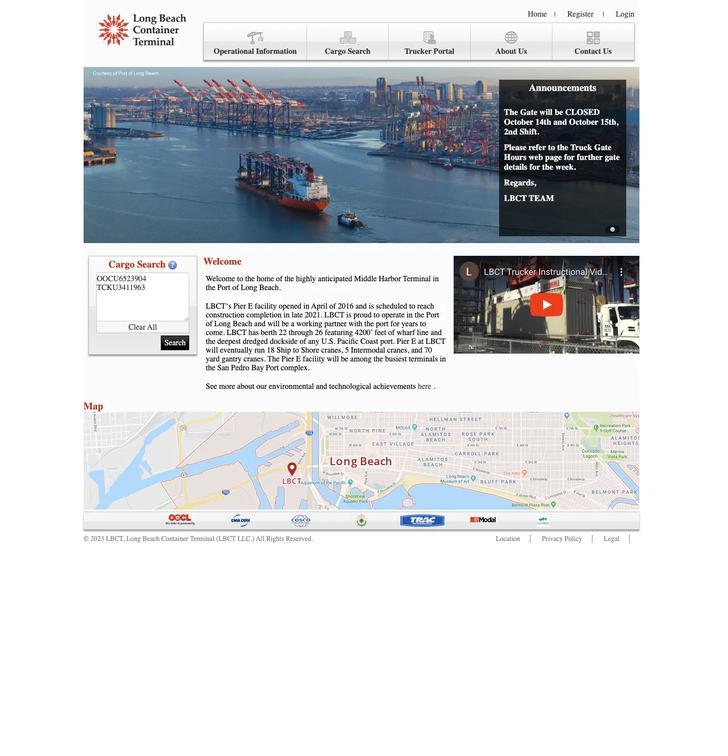 Task type: locate. For each thing, give the bounding box(es) containing it.
0 vertical spatial the
[[504, 107, 518, 117]]

1 horizontal spatial october
[[569, 117, 599, 127]]

harbor
[[379, 274, 401, 283]]

1 vertical spatial the
[[268, 355, 280, 363]]

menu bar
[[203, 22, 635, 60]]

yard
[[206, 355, 220, 363]]

0 vertical spatial all
[[147, 323, 157, 331]]

the inside lbct's pier e facility opened in april of 2016 and is scheduled to reach construction completion in late 2021.  lbct is proud to operate in the port of long beach and will be a working partner with the port for years to come.  lbct has berth 22 through 26 featuring 4200' feet of wharf line and the deepest dredged dockside of any u.s. pacific coast port. pier e at lbct will eventually run 18 ship to shore cranes, 5 intermodal cranes, and 70 yard gantry cranes. the pier e facility will be among the busiest terminals in the san pedro bay port complex.
[[268, 355, 280, 363]]

for right port
[[391, 319, 400, 328]]

1 horizontal spatial for
[[530, 162, 540, 172]]

dockside
[[270, 337, 298, 346]]

1 cranes, from the left
[[321, 346, 343, 355]]

0 horizontal spatial |
[[555, 10, 556, 19]]

with
[[349, 319, 363, 328]]

1 vertical spatial long
[[214, 319, 231, 328]]

2 cranes, from the left
[[387, 346, 409, 355]]

2 vertical spatial pier
[[282, 355, 294, 363]]

the right "run"
[[268, 355, 280, 363]]

web
[[529, 152, 543, 162]]

1 horizontal spatial us
[[603, 47, 612, 56]]

1 horizontal spatial cargo search
[[325, 47, 371, 56]]

gate right truck in the top right of the page
[[595, 142, 612, 152]]

privacy policy link
[[542, 535, 582, 543]]

0 vertical spatial terminal
[[403, 274, 431, 283]]

1 horizontal spatial search
[[348, 47, 371, 56]]

in up reach on the right top of page
[[433, 274, 439, 283]]

in right "70" on the right of the page
[[440, 355, 446, 363]]

is
[[369, 302, 374, 311], [346, 311, 352, 319]]

be
[[555, 107, 563, 117], [282, 319, 289, 328], [341, 355, 349, 363]]

coast
[[361, 337, 378, 346]]

cargo search inside menu bar
[[325, 47, 371, 56]]

facility down any
[[303, 355, 325, 363]]

1 vertical spatial gate
[[595, 142, 612, 152]]

0 horizontal spatial facility
[[255, 302, 277, 311]]

long inside welcome to the home of the highly anticipated middle harbor terminal in the port of long beach.
[[241, 283, 257, 292]]

the up 2nd
[[504, 107, 518, 117]]

of up construction on the left of the page
[[232, 283, 239, 292]]

menu bar containing operational information
[[203, 22, 635, 60]]

to left the home at the top left of page
[[237, 274, 243, 283]]

october up truck in the top right of the page
[[569, 117, 599, 127]]

long left beach.
[[241, 283, 257, 292]]

truck
[[571, 142, 592, 152]]

more
[[219, 382, 235, 391]]

of left '2016' at the left of the page
[[330, 302, 336, 311]]

terminal right harbor
[[403, 274, 431, 283]]

pedro
[[231, 363, 249, 372]]

1 vertical spatial search
[[137, 259, 166, 270]]

the up "line"
[[415, 311, 424, 319]]

line
[[417, 328, 429, 337]]

and right '2016' at the left of the page
[[356, 302, 367, 311]]

welcome
[[203, 256, 242, 267], [206, 274, 235, 283]]

2 horizontal spatial e
[[412, 337, 416, 346]]

welcome inside welcome to the home of the highly anticipated middle harbor terminal in the port of long beach.
[[206, 274, 235, 283]]

for
[[564, 152, 575, 162], [530, 162, 540, 172], [391, 319, 400, 328]]

october up please
[[504, 117, 534, 127]]

container
[[161, 535, 188, 543]]

| left login
[[603, 10, 604, 19]]

0 vertical spatial e
[[248, 302, 253, 311]]

port right bay
[[266, 363, 279, 372]]

all inside 'button'
[[147, 323, 157, 331]]

1 | from the left
[[555, 10, 556, 19]]

all right clear
[[147, 323, 157, 331]]

pier right lbct's
[[234, 302, 246, 311]]

1 horizontal spatial cranes,
[[387, 346, 409, 355]]

0 vertical spatial gate
[[520, 107, 538, 117]]

beach up the dredged
[[233, 319, 252, 328]]

will
[[540, 107, 553, 117], [268, 319, 280, 328], [206, 346, 218, 355], [327, 355, 339, 363]]

1 horizontal spatial |
[[603, 10, 604, 19]]

cranes, down wharf at top
[[387, 346, 409, 355]]

0 horizontal spatial us
[[519, 47, 527, 56]]

through
[[289, 328, 313, 337]]

map
[[84, 401, 103, 412]]

0 vertical spatial long
[[241, 283, 257, 292]]

among
[[351, 355, 372, 363]]

of right "feet"
[[388, 328, 395, 337]]

2 horizontal spatial long
[[241, 283, 257, 292]]

2 horizontal spatial pier
[[397, 337, 410, 346]]

0 horizontal spatial gate
[[520, 107, 538, 117]]

for right details
[[530, 162, 540, 172]]

1 horizontal spatial long
[[214, 319, 231, 328]]

1 horizontal spatial facility
[[303, 355, 325, 363]]

beach left container
[[143, 535, 160, 543]]

gate up shift.
[[520, 107, 538, 117]]

technological
[[329, 382, 372, 391]]

0 horizontal spatial terminal
[[190, 535, 215, 543]]

2 vertical spatial e
[[296, 355, 301, 363]]

0 horizontal spatial the
[[268, 355, 280, 363]]

0 horizontal spatial cranes,
[[321, 346, 343, 355]]

1 horizontal spatial e
[[296, 355, 301, 363]]

0 horizontal spatial for
[[391, 319, 400, 328]]

to inside please refer to the truck gate hours web page for further gate details for the week.
[[548, 142, 555, 152]]

0 vertical spatial cargo search
[[325, 47, 371, 56]]

1 horizontal spatial terminal
[[403, 274, 431, 283]]

e left shore
[[296, 355, 301, 363]]

0 horizontal spatial long
[[126, 535, 141, 543]]

the
[[504, 107, 518, 117], [268, 355, 280, 363]]

to right refer on the right
[[548, 142, 555, 152]]

of right the home at the top left of page
[[276, 274, 283, 283]]

be left the a
[[282, 319, 289, 328]]

welcome for welcome
[[203, 256, 242, 267]]

the
[[557, 142, 569, 152], [542, 162, 554, 172], [245, 274, 255, 283], [285, 274, 294, 283], [206, 283, 215, 292], [415, 311, 424, 319], [365, 319, 374, 328], [206, 337, 215, 346], [374, 355, 383, 363], [206, 363, 215, 372]]

will down announcements
[[540, 107, 553, 117]]

long
[[241, 283, 257, 292], [214, 319, 231, 328], [126, 535, 141, 543]]

e left at
[[412, 337, 416, 346]]

the right among
[[374, 355, 383, 363]]

and right "line"
[[431, 328, 442, 337]]

1 horizontal spatial cargo
[[325, 47, 346, 56]]

closed
[[565, 107, 600, 117]]

environmental
[[269, 382, 314, 391]]

years
[[402, 319, 418, 328]]

0 horizontal spatial be
[[282, 319, 289, 328]]

of
[[276, 274, 283, 283], [232, 283, 239, 292], [330, 302, 336, 311], [206, 319, 212, 328], [388, 328, 395, 337], [300, 337, 306, 346]]

trucker
[[405, 47, 432, 56]]

1 vertical spatial all
[[256, 535, 265, 543]]

2 us from the left
[[603, 47, 612, 56]]

terminal left (lbct
[[190, 535, 215, 543]]

lbct
[[504, 193, 527, 203], [325, 311, 345, 319], [227, 328, 247, 337], [426, 337, 446, 346]]

in right "late"
[[303, 302, 310, 311]]

legal
[[604, 535, 620, 543]]

0 vertical spatial cargo
[[325, 47, 346, 56]]

reach
[[417, 302, 434, 311]]

all right llc.)
[[256, 535, 265, 543]]

of down lbct's
[[206, 319, 212, 328]]

0 vertical spatial facility
[[255, 302, 277, 311]]

refer
[[529, 142, 546, 152]]

u.s.
[[322, 337, 335, 346]]

0 horizontal spatial pier
[[234, 302, 246, 311]]

cranes, left '5'
[[321, 346, 343, 355]]

beach inside lbct's pier e facility opened in april of 2016 and is scheduled to reach construction completion in late 2021.  lbct is proud to operate in the port of long beach and will be a working partner with the port for years to come.  lbct has berth 22 through 26 featuring 4200' feet of wharf line and the deepest dredged dockside of any u.s. pacific coast port. pier e at lbct will eventually run 18 ship to shore cranes, 5 intermodal cranes, and 70 yard gantry cranes. the pier e facility will be among the busiest terminals in the san pedro bay port complex.
[[233, 319, 252, 328]]

22
[[279, 328, 287, 337]]

operational information link
[[204, 25, 307, 60]]

for inside lbct's pier e facility opened in april of 2016 and is scheduled to reach construction completion in late 2021.  lbct is proud to operate in the port of long beach and will be a working partner with the port for years to come.  lbct has berth 22 through 26 featuring 4200' feet of wharf line and the deepest dredged dockside of any u.s. pacific coast port. pier e at lbct will eventually run 18 ship to shore cranes, 5 intermodal cranes, and 70 yard gantry cranes. the pier e facility will be among the busiest terminals in the san pedro bay port complex.
[[391, 319, 400, 328]]

1 vertical spatial e
[[412, 337, 416, 346]]

for right page
[[564, 152, 575, 162]]

be left among
[[341, 355, 349, 363]]

1 vertical spatial terminal
[[190, 535, 215, 543]]

2 vertical spatial be
[[341, 355, 349, 363]]

long right lbct,
[[126, 535, 141, 543]]

0 horizontal spatial cargo
[[109, 259, 135, 270]]

in left "late"
[[284, 311, 290, 319]]

1 horizontal spatial be
[[341, 355, 349, 363]]

0 horizontal spatial cargo search
[[109, 259, 166, 270]]

us right about
[[519, 47, 527, 56]]

us
[[519, 47, 527, 56], [603, 47, 612, 56]]

port up "line"
[[426, 311, 439, 319]]

cargo inside cargo search link
[[325, 47, 346, 56]]

be left closed
[[555, 107, 563, 117]]

about
[[496, 47, 517, 56]]

is left proud
[[346, 311, 352, 319]]

cargo search
[[325, 47, 371, 56], [109, 259, 166, 270]]

e up has
[[248, 302, 253, 311]]

0 horizontal spatial all
[[147, 323, 157, 331]]

long down lbct's
[[214, 319, 231, 328]]

lbct's
[[206, 302, 232, 311]]

0 vertical spatial welcome
[[203, 256, 242, 267]]

1 vertical spatial beach
[[143, 535, 160, 543]]

us right contact
[[603, 47, 612, 56]]

please
[[504, 142, 527, 152]]

1 vertical spatial be
[[282, 319, 289, 328]]

working
[[297, 319, 323, 328]]

2 vertical spatial port
[[266, 363, 279, 372]]

gantry
[[222, 355, 242, 363]]

pier
[[234, 302, 246, 311], [397, 337, 410, 346], [282, 355, 294, 363]]

pier right port.
[[397, 337, 410, 346]]

here link
[[418, 382, 431, 391]]

0 vertical spatial port
[[217, 283, 230, 292]]

the left the home at the top left of page
[[245, 274, 255, 283]]

regards,​
[[504, 178, 536, 187]]

the inside the gate will be closed october 14th and october 15th, 2nd shift.
[[504, 107, 518, 117]]

clear all button
[[96, 321, 189, 333]]

0 vertical spatial pier
[[234, 302, 246, 311]]

Enter container numbers and/ or booking numbers. text field
[[96, 272, 189, 321]]

gate inside please refer to the truck gate hours web page for further gate details for the week.
[[595, 142, 612, 152]]

and left technological
[[316, 382, 327, 391]]

None submit
[[161, 336, 189, 350]]

0 vertical spatial search
[[348, 47, 371, 56]]

see
[[206, 382, 217, 391]]

2 vertical spatial long
[[126, 535, 141, 543]]

home link
[[528, 10, 547, 19]]

search
[[348, 47, 371, 56], [137, 259, 166, 270]]

is left scheduled
[[369, 302, 374, 311]]

the gate will be closed october 14th and october 15th, 2nd shift.
[[504, 107, 619, 136]]

opened
[[279, 302, 302, 311]]

1 horizontal spatial the
[[504, 107, 518, 117]]

privacy policy
[[542, 535, 582, 543]]

14th and
[[536, 117, 567, 127]]

pier down dockside
[[282, 355, 294, 363]]

page
[[545, 152, 562, 162]]

1 horizontal spatial beach
[[233, 319, 252, 328]]

intermodal
[[351, 346, 385, 355]]

1 us from the left
[[519, 47, 527, 56]]

| right home
[[555, 10, 556, 19]]

1 horizontal spatial pier
[[282, 355, 294, 363]]

0 horizontal spatial port
[[217, 283, 230, 292]]

be inside the gate will be closed october 14th and october 15th, 2nd shift.
[[555, 107, 563, 117]]

the left san
[[206, 363, 215, 372]]

to
[[548, 142, 555, 152], [237, 274, 243, 283], [409, 302, 415, 311], [374, 311, 380, 319], [420, 319, 426, 328], [293, 346, 299, 355]]

feet
[[375, 328, 386, 337]]

2 horizontal spatial port
[[426, 311, 439, 319]]

0 vertical spatial be
[[555, 107, 563, 117]]

gate
[[520, 107, 538, 117], [595, 142, 612, 152]]

the left port
[[365, 319, 374, 328]]

trucker portal link
[[389, 25, 471, 60]]

trucker portal
[[405, 47, 455, 56]]

port up lbct's
[[217, 283, 230, 292]]

facility down beach.
[[255, 302, 277, 311]]

1 vertical spatial pier
[[397, 337, 410, 346]]

©
[[84, 535, 89, 543]]

week.
[[556, 162, 576, 172]]

0 horizontal spatial october
[[504, 117, 534, 127]]

eventually
[[220, 346, 253, 355]]

lbct,
[[106, 535, 125, 543]]

any
[[308, 337, 320, 346]]

2 horizontal spatial be
[[555, 107, 563, 117]]

us for about us
[[519, 47, 527, 56]]

1 vertical spatial welcome
[[206, 274, 235, 283]]

1 vertical spatial cargo search
[[109, 259, 166, 270]]

0 vertical spatial beach
[[233, 319, 252, 328]]

15th,
[[601, 117, 619, 127]]

2 | from the left
[[603, 10, 604, 19]]

1 horizontal spatial gate
[[595, 142, 612, 152]]

and
[[356, 302, 367, 311], [254, 319, 266, 328], [431, 328, 442, 337], [411, 346, 423, 355], [316, 382, 327, 391]]



Task type: describe. For each thing, give the bounding box(es) containing it.
about us link
[[471, 25, 553, 60]]

the up yard
[[206, 337, 215, 346]]

wharf
[[397, 328, 415, 337]]

complex.
[[281, 363, 310, 372]]

home
[[257, 274, 274, 283]]

0 horizontal spatial is
[[346, 311, 352, 319]]

our
[[257, 382, 267, 391]]

san
[[217, 363, 229, 372]]

further
[[577, 152, 603, 162]]

operate
[[382, 311, 405, 319]]

pacific
[[337, 337, 359, 346]]

0 horizontal spatial beach
[[143, 535, 160, 543]]

lbct down "regards,​"
[[504, 193, 527, 203]]

to right years in the right top of the page
[[420, 319, 426, 328]]

see more about our environmental and technological achievements here .
[[206, 382, 435, 391]]

cargo search link
[[307, 25, 389, 60]]

to right the ship in the left top of the page
[[293, 346, 299, 355]]

1 vertical spatial facility
[[303, 355, 325, 363]]

gate
[[605, 152, 620, 162]]

busiest
[[385, 355, 407, 363]]

2016
[[338, 302, 354, 311]]

reserved.
[[286, 535, 313, 543]]

to inside welcome to the home of the highly anticipated middle harbor terminal in the port of long beach.
[[237, 274, 243, 283]]

2nd
[[504, 127, 518, 136]]

the left week.
[[542, 162, 554, 172]]

cranes.
[[244, 355, 266, 363]]

gate inside the gate will be closed october 14th and october 15th, 2nd shift.
[[520, 107, 538, 117]]

will inside the gate will be closed october 14th and october 15th, 2nd shift.
[[540, 107, 553, 117]]

lbct left has
[[227, 328, 247, 337]]

to left reach on the right top of page
[[409, 302, 415, 311]]

welcome for welcome to the home of the highly anticipated middle harbor terminal in the port of long beach.
[[206, 274, 235, 283]]

of left any
[[300, 337, 306, 346]]

about
[[237, 382, 255, 391]]

terminal inside welcome to the home of the highly anticipated middle harbor terminal in the port of long beach.
[[403, 274, 431, 283]]

completion
[[247, 311, 282, 319]]

clear all
[[129, 323, 157, 331]]

2 horizontal spatial for
[[564, 152, 575, 162]]

lbct right at
[[426, 337, 446, 346]]

to right proud
[[374, 311, 380, 319]]

details
[[504, 162, 528, 172]]

proud
[[354, 311, 372, 319]]

register link
[[568, 10, 594, 19]]

1 horizontal spatial port
[[266, 363, 279, 372]]

0 horizontal spatial e
[[248, 302, 253, 311]]

4200'
[[355, 328, 373, 337]]

about us
[[496, 47, 527, 56]]

featuring
[[325, 328, 353, 337]]

late
[[292, 311, 303, 319]]

ship
[[277, 346, 291, 355]]

operational
[[214, 47, 254, 56]]

lbct up the featuring
[[325, 311, 345, 319]]

announcements
[[529, 82, 597, 93]]

please refer to the truck gate hours web page for further gate details for the week.
[[504, 142, 620, 172]]

will down come. at the top of the page
[[206, 346, 218, 355]]

location
[[496, 535, 520, 543]]

long inside lbct's pier e facility opened in april of 2016 and is scheduled to reach construction completion in late 2021.  lbct is proud to operate in the port of long beach and will be a working partner with the port for years to come.  lbct has berth 22 through 26 featuring 4200' feet of wharf line and the deepest dredged dockside of any u.s. pacific coast port. pier e at lbct will eventually run 18 ship to shore cranes, 5 intermodal cranes, and 70 yard gantry cranes. the pier e facility will be among the busiest terminals in the san pedro bay port complex.
[[214, 319, 231, 328]]

information
[[256, 47, 297, 56]]

2021.
[[305, 311, 323, 319]]

port.
[[380, 337, 395, 346]]

in right operate
[[407, 311, 413, 319]]

the up lbct's
[[206, 283, 215, 292]]

1 vertical spatial port
[[426, 311, 439, 319]]

shore
[[301, 346, 319, 355]]

berth
[[261, 328, 277, 337]]

and up the dredged
[[254, 319, 266, 328]]

login link
[[616, 10, 635, 19]]

2 october from the left
[[569, 117, 599, 127]]

here
[[418, 382, 431, 391]]

lbct's pier e facility opened in april of 2016 and is scheduled to reach construction completion in late 2021.  lbct is proud to operate in the port of long beach and will be a working partner with the port for years to come.  lbct has berth 22 through 26 featuring 4200' feet of wharf line and the deepest dredged dockside of any u.s. pacific coast port. pier e at lbct will eventually run 18 ship to shore cranes, 5 intermodal cranes, and 70 yard gantry cranes. the pier e facility will be among the busiest terminals in the san pedro bay port complex.
[[206, 302, 446, 372]]

© 2023 lbct, long beach container terminal (lbct llc.) all rights reserved.
[[84, 535, 313, 543]]

(lbct
[[216, 535, 236, 543]]

will left '5'
[[327, 355, 339, 363]]

register
[[568, 10, 594, 19]]

anticipated
[[318, 274, 352, 283]]

will left the a
[[268, 319, 280, 328]]

the left highly
[[285, 274, 294, 283]]

contact
[[575, 47, 601, 56]]

hours
[[504, 152, 527, 162]]

rights
[[266, 535, 284, 543]]

home
[[528, 10, 547, 19]]

april
[[311, 302, 328, 311]]

70
[[425, 346, 432, 355]]

port inside welcome to the home of the highly anticipated middle harbor terminal in the port of long beach.
[[217, 283, 230, 292]]

search inside cargo search link
[[348, 47, 371, 56]]

26
[[315, 328, 323, 337]]

scheduled
[[376, 302, 407, 311]]

at
[[418, 337, 424, 346]]

the left truck in the top right of the page
[[557, 142, 569, 152]]

policy
[[565, 535, 582, 543]]

1 horizontal spatial is
[[369, 302, 374, 311]]

1 horizontal spatial all
[[256, 535, 265, 543]]

1 vertical spatial cargo
[[109, 259, 135, 270]]

achievements
[[373, 382, 416, 391]]

0 horizontal spatial search
[[137, 259, 166, 270]]

port
[[376, 319, 389, 328]]

beach.
[[259, 283, 281, 292]]

1 october from the left
[[504, 117, 534, 127]]

construction
[[206, 311, 245, 319]]

in inside welcome to the home of the highly anticipated middle harbor terminal in the port of long beach.
[[433, 274, 439, 283]]

.
[[433, 382, 435, 391]]

come.
[[206, 328, 225, 337]]

contact us link
[[553, 25, 634, 60]]

operational information
[[214, 47, 297, 56]]

shift.
[[520, 127, 539, 136]]

and left "70" on the right of the page
[[411, 346, 423, 355]]

portal
[[434, 47, 455, 56]]

us for contact us
[[603, 47, 612, 56]]

clear
[[129, 323, 146, 331]]

bay
[[251, 363, 264, 372]]

login
[[616, 10, 635, 19]]

contact us
[[575, 47, 612, 56]]

dredged
[[243, 337, 268, 346]]

middle
[[354, 274, 377, 283]]

highly
[[296, 274, 316, 283]]

welcome to the home of the highly anticipated middle harbor terminal in the port of long beach.
[[206, 274, 439, 292]]



Task type: vqa. For each thing, say whether or not it's contained in the screenshot.
Name
no



